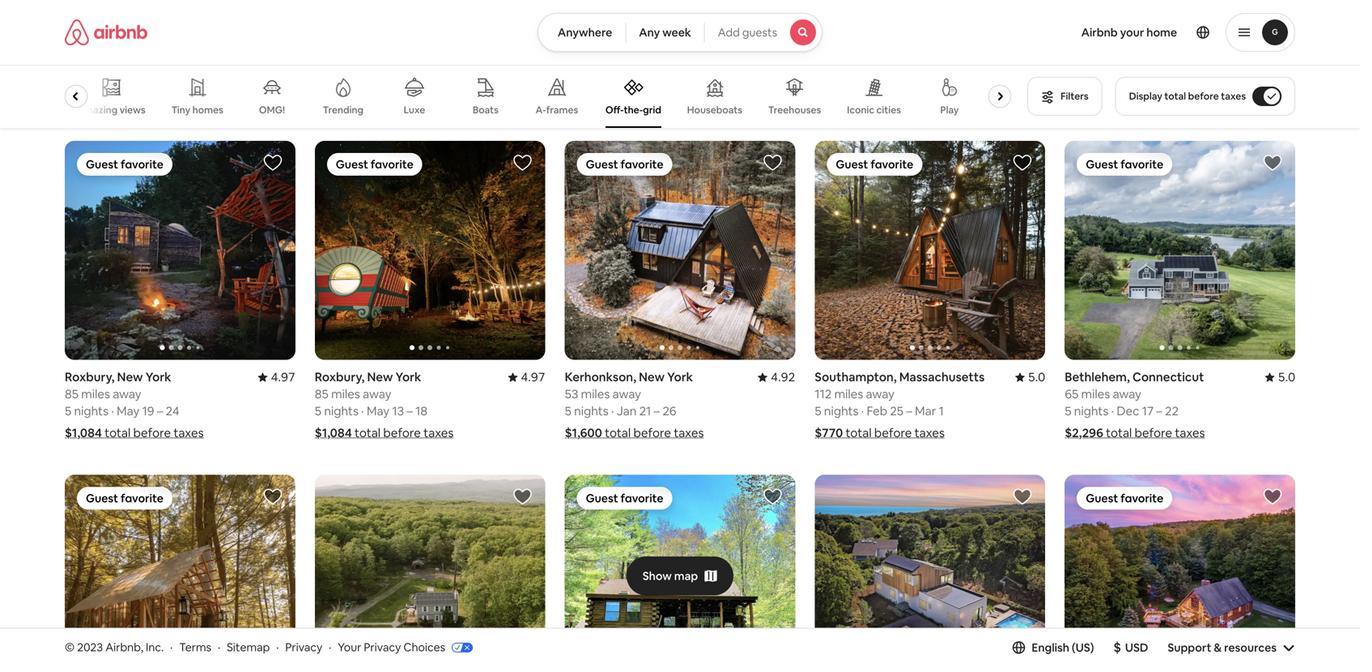 Task type: vqa. For each thing, say whether or not it's contained in the screenshot.


Task type: describe. For each thing, give the bounding box(es) containing it.
homes
[[193, 104, 223, 116]]

25
[[890, 403, 904, 419]]

away inside bethlehem, connecticut 65 miles away 5 nights · dec 17 – 22 $2,296 total before taxes
[[1113, 386, 1142, 402]]

$2,296
[[1065, 425, 1104, 441]]

add to wishlist: livingston manor, new york image
[[1264, 487, 1283, 507]]

terms · sitemap · privacy ·
[[179, 640, 332, 655]]

resources
[[1225, 641, 1277, 655]]

before right display at the right top of page
[[1189, 90, 1219, 102]]

add
[[718, 25, 740, 40]]

frames
[[546, 104, 578, 116]]

112
[[815, 386, 832, 402]]

$ usd
[[1114, 639, 1149, 656]]

york for 26
[[668, 369, 693, 385]]

add guests
[[718, 25, 778, 40]]

before for kerhonkson, new york 53 miles away 5 nights · jan 21 – 26 $1,600 total before taxes
[[634, 425, 671, 441]]

add to wishlist: montauk, new york image
[[1013, 487, 1033, 507]]

65
[[1065, 386, 1079, 402]]

views
[[120, 103, 146, 116]]

support
[[1168, 641, 1212, 655]]

may for may 19 – 24
[[117, 403, 140, 419]]

map
[[675, 569, 698, 584]]

cities
[[877, 103, 901, 116]]

add to wishlist: brookline, vermont image
[[263, 487, 283, 507]]

· right 'terms' 'link'
[[218, 640, 220, 655]]

trending
[[323, 104, 364, 116]]

miles inside southampton, massachusetts 112 miles away 5 nights · feb 25 – mar 1 $770 total before taxes
[[835, 386, 864, 402]]

choices
[[404, 640, 446, 655]]

group containing amazing views
[[65, 65, 1018, 128]]

english (us) button
[[1013, 641, 1095, 655]]

total for southampton, massachusetts 112 miles away 5 nights · feb 25 – mar 1 $770 total before taxes
[[846, 425, 872, 441]]

before for southampton, massachusetts 112 miles away 5 nights · feb 25 – mar 1 $770 total before taxes
[[875, 425, 912, 441]]

southampton, massachusetts 112 miles away 5 nights · feb 25 – mar 1 $770 total before taxes
[[815, 369, 985, 441]]

· inside 'kerhonkson, new york 53 miles away 5 nights · jan 21 – 26 $1,600 total before taxes'
[[611, 403, 614, 419]]

airbnb,
[[105, 640, 143, 655]]

nights for kerhonkson, new york 53 miles away 5 nights · jan 21 – 26 $1,600 total before taxes
[[574, 403, 609, 419]]

amazing
[[77, 103, 118, 116]]

1 privacy from the left
[[285, 640, 323, 655]]

add to wishlist: shaftsbury, vermont image
[[763, 487, 783, 507]]

add guests button
[[704, 13, 823, 52]]

5 for kerhonkson, new york 53 miles away 5 nights · jan 21 – 26 $1,600 total before taxes
[[565, 403, 572, 419]]

iconic cities
[[847, 103, 901, 116]]

24
[[166, 403, 179, 419]]

21
[[640, 403, 651, 419]]

your
[[1121, 25, 1145, 40]]

nights for roxbury, new york 85 miles away 5 nights · may 13 – 18 $1,084 total before taxes
[[324, 403, 359, 419]]

usd
[[1126, 641, 1149, 655]]

new for 21
[[639, 369, 665, 385]]

19
[[142, 403, 154, 419]]

2023
[[77, 640, 103, 655]]

away inside southampton, massachusetts 112 miles away 5 nights · feb 25 – mar 1 $770 total before taxes
[[866, 386, 895, 402]]

privacy link
[[285, 640, 323, 655]]

show
[[643, 569, 672, 584]]

total for roxbury, new york 85 miles away 5 nights · may 19 – 24 $1,084 total before taxes
[[105, 425, 131, 441]]

new for 19
[[117, 369, 143, 385]]

english
[[1032, 641, 1070, 655]]

airbnb your home link
[[1072, 15, 1187, 49]]

support & resources button
[[1168, 641, 1296, 655]]

a-frames
[[536, 104, 578, 116]]

a-
[[536, 104, 546, 116]]

off-
[[606, 103, 624, 116]]

taxes for southampton, massachusetts 112 miles away 5 nights · feb 25 – mar 1 $770 total before taxes
[[915, 425, 945, 441]]

$1,084 for roxbury, new york 85 miles away 5 nights · may 19 – 24 $1,084 total before taxes
[[65, 425, 102, 441]]

5.0 for bethlehem, connecticut 65 miles away 5 nights · dec 17 – 22 $2,296 total before taxes
[[1279, 369, 1296, 385]]

add to wishlist: southampton, massachusetts image
[[1013, 153, 1033, 173]]

terms link
[[179, 640, 211, 655]]

· left your
[[329, 640, 332, 655]]

guests
[[743, 25, 778, 40]]

anywhere button
[[538, 13, 626, 52]]

off-the-grid
[[606, 103, 662, 116]]

massachusetts
[[900, 369, 985, 385]]

new for 13
[[367, 369, 393, 385]]

add to wishlist: roxbury, new york image for roxbury, new york 85 miles away 5 nights · may 13 – 18 $1,084 total before taxes
[[513, 153, 533, 173]]

dec
[[1117, 403, 1140, 419]]

before for roxbury, new york 85 miles away 5 nights · may 13 – 18 $1,084 total before taxes
[[383, 425, 421, 441]]

taxes inside bethlehem, connecticut 65 miles away 5 nights · dec 17 – 22 $2,296 total before taxes
[[1175, 425, 1206, 441]]

week
[[663, 25, 691, 40]]

13
[[392, 403, 404, 419]]

4.97 out of 5 average rating image for roxbury, new york 85 miles away 5 nights · may 19 – 24 $1,084 total before taxes
[[258, 369, 295, 385]]

before for roxbury, new york 85 miles away 5 nights · may 19 – 24 $1,084 total before taxes
[[133, 425, 171, 441]]

nights inside southampton, massachusetts 112 miles away 5 nights · feb 25 – mar 1 $770 total before taxes
[[824, 403, 859, 419]]

may for may 13 – 18
[[367, 403, 390, 419]]

– for roxbury, new york 85 miles away 5 nights · may 19 – 24 $1,084 total before taxes
[[157, 403, 163, 419]]

iconic
[[847, 103, 875, 116]]

york for 18
[[396, 369, 421, 385]]

inc.
[[146, 640, 164, 655]]

53
[[565, 386, 579, 402]]

the-
[[624, 103, 643, 116]]

85 for roxbury, new york 85 miles away 5 nights · may 13 – 18 $1,084 total before taxes
[[315, 386, 329, 402]]



Task type: locate. For each thing, give the bounding box(es) containing it.
your privacy choices link
[[338, 640, 473, 656]]

york inside the roxbury, new york 85 miles away 5 nights · may 19 – 24 $1,084 total before taxes
[[146, 369, 171, 385]]

nights inside roxbury, new york 85 miles away 5 nights · may 13 – 18 $1,084 total before taxes
[[324, 403, 359, 419]]

0 horizontal spatial roxbury,
[[65, 369, 115, 385]]

– inside bethlehem, connecticut 65 miles away 5 nights · dec 17 – 22 $2,296 total before taxes
[[1157, 403, 1163, 419]]

sitemap
[[227, 640, 270, 655]]

1 away from the left
[[113, 386, 141, 402]]

before inside roxbury, new york 85 miles away 5 nights · may 13 – 18 $1,084 total before taxes
[[383, 425, 421, 441]]

roxbury, new york 85 miles away 5 nights · may 19 – 24 $1,084 total before taxes
[[65, 369, 204, 441]]

· left "jan"
[[611, 403, 614, 419]]

away
[[113, 386, 141, 402], [363, 386, 392, 402], [866, 386, 895, 402], [613, 386, 641, 402], [1113, 386, 1142, 402]]

nights down the 112
[[824, 403, 859, 419]]

· left "feb"
[[862, 403, 864, 419]]

2 privacy from the left
[[364, 640, 401, 655]]

2 5.0 from the left
[[1279, 369, 1296, 385]]

26
[[663, 403, 677, 419]]

none search field containing anywhere
[[538, 13, 823, 52]]

5.0 for southampton, massachusetts 112 miles away 5 nights · feb 25 – mar 1 $770 total before taxes
[[1029, 369, 1046, 385]]

· left dec at the bottom
[[1112, 403, 1115, 419]]

total inside 'kerhonkson, new york 53 miles away 5 nights · jan 21 – 26 $1,600 total before taxes'
[[605, 425, 631, 441]]

5 away from the left
[[1113, 386, 1142, 402]]

2 new from the left
[[367, 369, 393, 385]]

5 for roxbury, new york 85 miles away 5 nights · may 13 – 18 $1,084 total before taxes
[[315, 403, 322, 419]]

3 new from the left
[[639, 369, 665, 385]]

may inside roxbury, new york 85 miles away 5 nights · may 13 – 18 $1,084 total before taxes
[[367, 403, 390, 419]]

85 inside the roxbury, new york 85 miles away 5 nights · may 19 – 24 $1,084 total before taxes
[[65, 386, 79, 402]]

17
[[1143, 403, 1154, 419]]

0 horizontal spatial add to wishlist: roxbury, new york image
[[263, 153, 283, 173]]

– right 19
[[157, 403, 163, 419]]

4.97 out of 5 average rating image for roxbury, new york 85 miles away 5 nights · may 13 – 18 $1,084 total before taxes
[[508, 369, 546, 385]]

· left 13 on the bottom of the page
[[361, 403, 364, 419]]

add to wishlist: kerhonkson, new york image
[[513, 487, 533, 507]]

0 horizontal spatial new
[[117, 369, 143, 385]]

4 – from the left
[[654, 403, 660, 419]]

airbnb
[[1082, 25, 1118, 40]]

2 roxbury, from the left
[[315, 369, 365, 385]]

·
[[111, 403, 114, 419], [361, 403, 364, 419], [862, 403, 864, 419], [611, 403, 614, 419], [1112, 403, 1115, 419], [170, 640, 173, 655], [218, 640, 220, 655], [276, 640, 279, 655], [329, 640, 332, 655]]

nights inside the roxbury, new york 85 miles away 5 nights · may 19 – 24 $1,084 total before taxes
[[74, 403, 109, 419]]

– for roxbury, new york 85 miles away 5 nights · may 13 – 18 $1,084 total before taxes
[[407, 403, 413, 419]]

1 roxbury, from the left
[[65, 369, 115, 385]]

2 miles from the left
[[331, 386, 360, 402]]

– inside southampton, massachusetts 112 miles away 5 nights · feb 25 – mar 1 $770 total before taxes
[[907, 403, 913, 419]]

1 horizontal spatial 5.0
[[1279, 369, 1296, 385]]

5 inside bethlehem, connecticut 65 miles away 5 nights · dec 17 – 22 $2,296 total before taxes
[[1065, 403, 1072, 419]]

0 horizontal spatial 4.97 out of 5 average rating image
[[258, 369, 295, 385]]

before inside 'kerhonkson, new york 53 miles away 5 nights · jan 21 – 26 $1,600 total before taxes'
[[634, 425, 671, 441]]

5.0
[[1029, 369, 1046, 385], [1279, 369, 1296, 385]]

terms
[[179, 640, 211, 655]]

1 horizontal spatial roxbury,
[[315, 369, 365, 385]]

4.92 out of 5 average rating image
[[758, 369, 796, 385]]

4.97 for roxbury, new york 85 miles away 5 nights · may 13 – 18 $1,084 total before taxes
[[521, 369, 546, 385]]

4 miles from the left
[[581, 386, 610, 402]]

home
[[1147, 25, 1178, 40]]

anywhere
[[558, 25, 613, 40]]

1 85 from the left
[[65, 386, 79, 402]]

2 – from the left
[[407, 403, 413, 419]]

total for kerhonkson, new york 53 miles away 5 nights · jan 21 – 26 $1,600 total before taxes
[[605, 425, 631, 441]]

$1,084 for roxbury, new york 85 miles away 5 nights · may 13 – 18 $1,084 total before taxes
[[315, 425, 352, 441]]

york up 26
[[668, 369, 693, 385]]

new
[[117, 369, 143, 385], [367, 369, 393, 385], [639, 369, 665, 385]]

1 horizontal spatial $1,084
[[315, 425, 352, 441]]

5 – from the left
[[1157, 403, 1163, 419]]

4.97 for roxbury, new york 85 miles away 5 nights · may 19 – 24 $1,084 total before taxes
[[271, 369, 295, 385]]

1 4.97 out of 5 average rating image from the left
[[258, 369, 295, 385]]

None search field
[[538, 13, 823, 52]]

$
[[1114, 639, 1122, 656]]

– right 13 on the bottom of the page
[[407, 403, 413, 419]]

$1,084
[[65, 425, 102, 441], [315, 425, 352, 441]]

&
[[1214, 641, 1222, 655]]

taxes inside 'kerhonkson, new york 53 miles away 5 nights · jan 21 – 26 $1,600 total before taxes'
[[674, 425, 704, 441]]

1 miles from the left
[[81, 386, 110, 402]]

add to wishlist: roxbury, new york image for roxbury, new york 85 miles away 5 nights · may 19 – 24 $1,084 total before taxes
[[263, 153, 283, 173]]

houseboats
[[687, 103, 743, 116]]

kerhonkson,
[[565, 369, 637, 385]]

1 nights from the left
[[74, 403, 109, 419]]

nights up $1,600
[[574, 403, 609, 419]]

treehouses
[[769, 104, 821, 116]]

display total before taxes
[[1130, 90, 1247, 102]]

taxes inside roxbury, new york 85 miles away 5 nights · may 13 – 18 $1,084 total before taxes
[[424, 425, 454, 441]]

miles inside 'kerhonkson, new york 53 miles away 5 nights · jan 21 – 26 $1,600 total before taxes'
[[581, 386, 610, 402]]

may inside the roxbury, new york 85 miles away 5 nights · may 19 – 24 $1,084 total before taxes
[[117, 403, 140, 419]]

5 down 53
[[565, 403, 572, 419]]

3 5 from the left
[[815, 403, 822, 419]]

roxbury, for roxbury, new york 85 miles away 5 nights · may 13 – 18 $1,084 total before taxes
[[315, 369, 365, 385]]

before down 13 on the bottom of the page
[[383, 425, 421, 441]]

0 horizontal spatial 5.0
[[1029, 369, 1046, 385]]

bethlehem,
[[1065, 369, 1130, 385]]

your privacy choices
[[338, 640, 446, 655]]

filters button
[[1028, 77, 1103, 116]]

new up 21
[[639, 369, 665, 385]]

· inside bethlehem, connecticut 65 miles away 5 nights · dec 17 – 22 $2,296 total before taxes
[[1112, 403, 1115, 419]]

group
[[65, 65, 1018, 128], [65, 141, 295, 360], [315, 141, 546, 360], [565, 141, 796, 360], [815, 141, 1046, 360], [1065, 141, 1296, 360], [65, 475, 295, 667], [315, 475, 546, 667], [565, 475, 796, 667], [815, 475, 1046, 667], [1065, 475, 1296, 667]]

2 $1,084 from the left
[[315, 425, 352, 441]]

3 miles from the left
[[835, 386, 864, 402]]

· left privacy link
[[276, 640, 279, 655]]

1 4.97 from the left
[[271, 369, 295, 385]]

–
[[157, 403, 163, 419], [407, 403, 413, 419], [907, 403, 913, 419], [654, 403, 660, 419], [1157, 403, 1163, 419]]

display
[[1130, 90, 1163, 102]]

– inside 'kerhonkson, new york 53 miles away 5 nights · jan 21 – 26 $1,600 total before taxes'
[[654, 403, 660, 419]]

before down 19
[[133, 425, 171, 441]]

5 down 65
[[1065, 403, 1072, 419]]

before inside the roxbury, new york 85 miles away 5 nights · may 19 – 24 $1,084 total before taxes
[[133, 425, 171, 441]]

· inside the roxbury, new york 85 miles away 5 nights · may 19 – 24 $1,084 total before taxes
[[111, 403, 114, 419]]

total inside bethlehem, connecticut 65 miles away 5 nights · dec 17 – 22 $2,296 total before taxes
[[1106, 425, 1132, 441]]

©
[[65, 640, 75, 655]]

before down 25
[[875, 425, 912, 441]]

5.0 out of 5 average rating image
[[1266, 369, 1296, 385]]

your
[[338, 640, 362, 655]]

2 nights from the left
[[324, 403, 359, 419]]

1 horizontal spatial privacy
[[364, 640, 401, 655]]

5 inside 'kerhonkson, new york 53 miles away 5 nights · jan 21 – 26 $1,600 total before taxes'
[[565, 403, 572, 419]]

0 horizontal spatial privacy
[[285, 640, 323, 655]]

tiny
[[171, 104, 190, 116]]

taxes for roxbury, new york 85 miles away 5 nights · may 19 – 24 $1,084 total before taxes
[[174, 425, 204, 441]]

total inside southampton, massachusetts 112 miles away 5 nights · feb 25 – mar 1 $770 total before taxes
[[846, 425, 872, 441]]

0 horizontal spatial 85
[[65, 386, 79, 402]]

· left 19
[[111, 403, 114, 419]]

2 may from the left
[[367, 403, 390, 419]]

– for kerhonkson, new york 53 miles away 5 nights · jan 21 – 26 $1,600 total before taxes
[[654, 403, 660, 419]]

any week button
[[626, 13, 705, 52]]

new inside the roxbury, new york 85 miles away 5 nights · may 19 – 24 $1,084 total before taxes
[[117, 369, 143, 385]]

4.97
[[271, 369, 295, 385], [521, 369, 546, 385]]

3 away from the left
[[866, 386, 895, 402]]

5 nights from the left
[[1075, 403, 1109, 419]]

new up 13 on the bottom of the page
[[367, 369, 393, 385]]

omg!
[[259, 104, 285, 116]]

– right 21
[[654, 403, 660, 419]]

bethlehem, connecticut 65 miles away 5 nights · dec 17 – 22 $2,296 total before taxes
[[1065, 369, 1206, 441]]

taxes inside the roxbury, new york 85 miles away 5 nights · may 19 – 24 $1,084 total before taxes
[[174, 425, 204, 441]]

1 $1,084 from the left
[[65, 425, 102, 441]]

boats
[[473, 104, 499, 116]]

taxes inside southampton, massachusetts 112 miles away 5 nights · feb 25 – mar 1 $770 total before taxes
[[915, 425, 945, 441]]

1 york from the left
[[146, 369, 171, 385]]

1 – from the left
[[157, 403, 163, 419]]

1 5 from the left
[[65, 403, 71, 419]]

0 horizontal spatial $1,084
[[65, 425, 102, 441]]

kerhonkson, new york 53 miles away 5 nights · jan 21 – 26 $1,600 total before taxes
[[565, 369, 704, 441]]

feb
[[867, 403, 888, 419]]

away inside the roxbury, new york 85 miles away 5 nights · may 19 – 24 $1,084 total before taxes
[[113, 386, 141, 402]]

york up 13 on the bottom of the page
[[396, 369, 421, 385]]

nights inside bethlehem, connecticut 65 miles away 5 nights · dec 17 – 22 $2,296 total before taxes
[[1075, 403, 1109, 419]]

privacy right your
[[364, 640, 401, 655]]

4 nights from the left
[[574, 403, 609, 419]]

mar
[[915, 403, 937, 419]]

– right 25
[[907, 403, 913, 419]]

5 inside roxbury, new york 85 miles away 5 nights · may 13 – 18 $1,084 total before taxes
[[315, 403, 322, 419]]

before inside southampton, massachusetts 112 miles away 5 nights · feb 25 – mar 1 $770 total before taxes
[[875, 425, 912, 441]]

show map button
[[627, 557, 734, 596]]

away for roxbury, new york 85 miles away 5 nights · may 13 – 18 $1,084 total before taxes
[[363, 386, 392, 402]]

before
[[1189, 90, 1219, 102], [133, 425, 171, 441], [383, 425, 421, 441], [875, 425, 912, 441], [634, 425, 671, 441], [1135, 425, 1173, 441]]

roxbury, for roxbury, new york 85 miles away 5 nights · may 19 – 24 $1,084 total before taxes
[[65, 369, 115, 385]]

filters
[[1061, 90, 1089, 102]]

0 horizontal spatial may
[[117, 403, 140, 419]]

york up 19
[[146, 369, 171, 385]]

5 inside the roxbury, new york 85 miles away 5 nights · may 19 – 24 $1,084 total before taxes
[[65, 403, 71, 419]]

may left 19
[[117, 403, 140, 419]]

add to wishlist: kerhonkson, new york image
[[763, 153, 783, 173]]

2 4.97 out of 5 average rating image from the left
[[508, 369, 546, 385]]

total
[[1165, 90, 1187, 102], [105, 425, 131, 441], [355, 425, 381, 441], [846, 425, 872, 441], [605, 425, 631, 441], [1106, 425, 1132, 441]]

tiny homes
[[171, 104, 223, 116]]

miles for roxbury, new york 85 miles away 5 nights · may 13 – 18 $1,084 total before taxes
[[331, 386, 360, 402]]

22
[[1166, 403, 1179, 419]]

2 york from the left
[[396, 369, 421, 385]]

any
[[639, 25, 660, 40]]

5 down the 112
[[815, 403, 822, 419]]

4.92
[[771, 369, 796, 385]]

roxbury,
[[65, 369, 115, 385], [315, 369, 365, 385]]

total for roxbury, new york 85 miles away 5 nights · may 13 – 18 $1,084 total before taxes
[[355, 425, 381, 441]]

southampton,
[[815, 369, 897, 385]]

2 4.97 from the left
[[521, 369, 546, 385]]

© 2023 airbnb, inc. ·
[[65, 640, 173, 655]]

nights inside 'kerhonkson, new york 53 miles away 5 nights · jan 21 – 26 $1,600 total before taxes'
[[574, 403, 609, 419]]

1
[[939, 403, 944, 419]]

2 away from the left
[[363, 386, 392, 402]]

profile element
[[842, 0, 1296, 65]]

roxbury, new york 85 miles away 5 nights · may 13 – 18 $1,084 total before taxes
[[315, 369, 454, 441]]

away for kerhonkson, new york 53 miles away 5 nights · jan 21 – 26 $1,600 total before taxes
[[613, 386, 641, 402]]

1 new from the left
[[117, 369, 143, 385]]

3 – from the left
[[907, 403, 913, 419]]

miles for kerhonkson, new york 53 miles away 5 nights · jan 21 – 26 $1,600 total before taxes
[[581, 386, 610, 402]]

0 horizontal spatial 4.97
[[271, 369, 295, 385]]

2 5 from the left
[[315, 403, 322, 419]]

before down '17'
[[1135, 425, 1173, 441]]

new up 19
[[117, 369, 143, 385]]

18
[[416, 403, 428, 419]]

5 5 from the left
[[1065, 403, 1072, 419]]

total inside the roxbury, new york 85 miles away 5 nights · may 19 – 24 $1,084 total before taxes
[[105, 425, 131, 441]]

york for 24
[[146, 369, 171, 385]]

amazing views
[[77, 103, 146, 116]]

total inside roxbury, new york 85 miles away 5 nights · may 13 – 18 $1,084 total before taxes
[[355, 425, 381, 441]]

sitemap link
[[227, 640, 270, 655]]

5
[[65, 403, 71, 419], [315, 403, 322, 419], [815, 403, 822, 419], [565, 403, 572, 419], [1065, 403, 1072, 419]]

miles inside bethlehem, connecticut 65 miles away 5 nights · dec 17 – 22 $2,296 total before taxes
[[1082, 386, 1111, 402]]

5 left 13 on the bottom of the page
[[315, 403, 322, 419]]

1 may from the left
[[117, 403, 140, 419]]

85
[[65, 386, 79, 402], [315, 386, 329, 402]]

· right inc.
[[170, 640, 173, 655]]

2 horizontal spatial new
[[639, 369, 665, 385]]

$1,084 inside the roxbury, new york 85 miles away 5 nights · may 19 – 24 $1,084 total before taxes
[[65, 425, 102, 441]]

away inside roxbury, new york 85 miles away 5 nights · may 13 – 18 $1,084 total before taxes
[[363, 386, 392, 402]]

add to wishlist: roxbury, new york image
[[263, 153, 283, 173], [513, 153, 533, 173]]

3 york from the left
[[668, 369, 693, 385]]

85 inside roxbury, new york 85 miles away 5 nights · may 13 – 18 $1,084 total before taxes
[[315, 386, 329, 402]]

support & resources
[[1168, 641, 1277, 655]]

play
[[941, 104, 959, 116]]

2 85 from the left
[[315, 386, 329, 402]]

4.97 out of 5 average rating image
[[258, 369, 295, 385], [508, 369, 546, 385]]

airbnb your home
[[1082, 25, 1178, 40]]

before down 21
[[634, 425, 671, 441]]

· inside southampton, massachusetts 112 miles away 5 nights · feb 25 – mar 1 $770 total before taxes
[[862, 403, 864, 419]]

4 5 from the left
[[565, 403, 572, 419]]

5 for roxbury, new york 85 miles away 5 nights · may 19 – 24 $1,084 total before taxes
[[65, 403, 71, 419]]

miles
[[81, 386, 110, 402], [331, 386, 360, 402], [835, 386, 864, 402], [581, 386, 610, 402], [1082, 386, 1111, 402]]

5.0 out of 5 average rating image
[[1016, 369, 1046, 385]]

0 horizontal spatial york
[[146, 369, 171, 385]]

1 horizontal spatial 4.97
[[521, 369, 546, 385]]

$770
[[815, 425, 843, 441]]

before inside bethlehem, connecticut 65 miles away 5 nights · dec 17 – 22 $2,296 total before taxes
[[1135, 425, 1173, 441]]

nights for roxbury, new york 85 miles away 5 nights · may 19 – 24 $1,084 total before taxes
[[74, 403, 109, 419]]

jan
[[617, 403, 637, 419]]

2 add to wishlist: roxbury, new york image from the left
[[513, 153, 533, 173]]

5 miles from the left
[[1082, 386, 1111, 402]]

privacy left your
[[285, 640, 323, 655]]

1 horizontal spatial york
[[396, 369, 421, 385]]

add to wishlist: bethlehem, connecticut image
[[1264, 153, 1283, 173]]

4 away from the left
[[613, 386, 641, 402]]

1 horizontal spatial 85
[[315, 386, 329, 402]]

nights left 13 on the bottom of the page
[[324, 403, 359, 419]]

york inside roxbury, new york 85 miles away 5 nights · may 13 – 18 $1,084 total before taxes
[[396, 369, 421, 385]]

may left 13 on the bottom of the page
[[367, 403, 390, 419]]

– inside roxbury, new york 85 miles away 5 nights · may 13 – 18 $1,084 total before taxes
[[407, 403, 413, 419]]

85 for roxbury, new york 85 miles away 5 nights · may 19 – 24 $1,084 total before taxes
[[65, 386, 79, 402]]

nights left 19
[[74, 403, 109, 419]]

connecticut
[[1133, 369, 1205, 385]]

1 horizontal spatial new
[[367, 369, 393, 385]]

away for roxbury, new york 85 miles away 5 nights · may 19 – 24 $1,084 total before taxes
[[113, 386, 141, 402]]

3 nights from the left
[[824, 403, 859, 419]]

1 horizontal spatial add to wishlist: roxbury, new york image
[[513, 153, 533, 173]]

– inside the roxbury, new york 85 miles away 5 nights · may 19 – 24 $1,084 total before taxes
[[157, 403, 163, 419]]

· inside roxbury, new york 85 miles away 5 nights · may 13 – 18 $1,084 total before taxes
[[361, 403, 364, 419]]

1 horizontal spatial may
[[367, 403, 390, 419]]

5 left 19
[[65, 403, 71, 419]]

1 5.0 from the left
[[1029, 369, 1046, 385]]

miles inside the roxbury, new york 85 miles away 5 nights · may 19 – 24 $1,084 total before taxes
[[81, 386, 110, 402]]

miles for roxbury, new york 85 miles away 5 nights · may 19 – 24 $1,084 total before taxes
[[81, 386, 110, 402]]

$1,600
[[565, 425, 602, 441]]

nights up $2,296
[[1075, 403, 1109, 419]]

(us)
[[1072, 641, 1095, 655]]

away inside 'kerhonkson, new york 53 miles away 5 nights · jan 21 – 26 $1,600 total before taxes'
[[613, 386, 641, 402]]

1 horizontal spatial 4.97 out of 5 average rating image
[[508, 369, 546, 385]]

$1,084 inside roxbury, new york 85 miles away 5 nights · may 13 – 18 $1,084 total before taxes
[[315, 425, 352, 441]]

roxbury, inside the roxbury, new york 85 miles away 5 nights · may 19 – 24 $1,084 total before taxes
[[65, 369, 115, 385]]

any week
[[639, 25, 691, 40]]

1 add to wishlist: roxbury, new york image from the left
[[263, 153, 283, 173]]

york inside 'kerhonkson, new york 53 miles away 5 nights · jan 21 – 26 $1,600 total before taxes'
[[668, 369, 693, 385]]

new inside 'kerhonkson, new york 53 miles away 5 nights · jan 21 – 26 $1,600 total before taxes'
[[639, 369, 665, 385]]

show map
[[643, 569, 698, 584]]

privacy
[[285, 640, 323, 655], [364, 640, 401, 655]]

– right '17'
[[1157, 403, 1163, 419]]

5 inside southampton, massachusetts 112 miles away 5 nights · feb 25 – mar 1 $770 total before taxes
[[815, 403, 822, 419]]

miles inside roxbury, new york 85 miles away 5 nights · may 13 – 18 $1,084 total before taxes
[[331, 386, 360, 402]]

taxes for roxbury, new york 85 miles away 5 nights · may 13 – 18 $1,084 total before taxes
[[424, 425, 454, 441]]

taxes for kerhonkson, new york 53 miles away 5 nights · jan 21 – 26 $1,600 total before taxes
[[674, 425, 704, 441]]

luxe
[[404, 104, 425, 116]]

roxbury, inside roxbury, new york 85 miles away 5 nights · may 13 – 18 $1,084 total before taxes
[[315, 369, 365, 385]]

english (us)
[[1032, 641, 1095, 655]]

2 horizontal spatial york
[[668, 369, 693, 385]]

new inside roxbury, new york 85 miles away 5 nights · may 13 – 18 $1,084 total before taxes
[[367, 369, 393, 385]]

grid
[[643, 103, 662, 116]]



